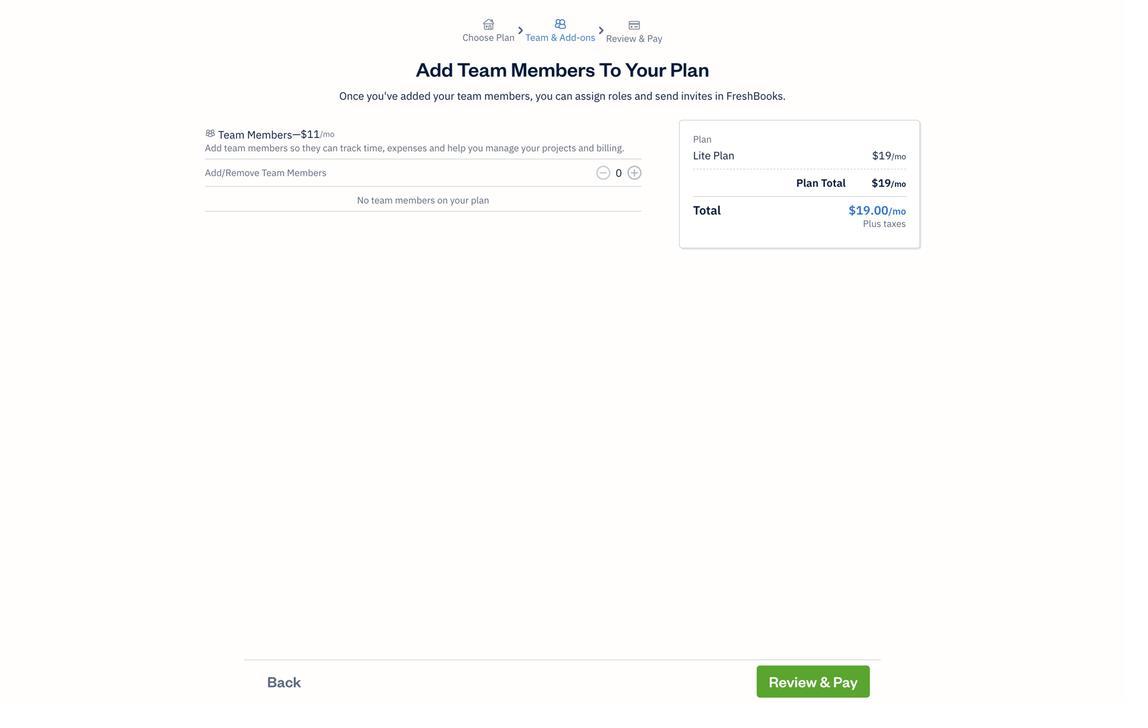Task type: vqa. For each thing, say whether or not it's contained in the screenshot.
1st chevronRight image from the left
yes



Task type: describe. For each thing, give the bounding box(es) containing it.
team for add/remove
[[262, 166, 285, 179]]

manage
[[486, 142, 519, 154]]

team members
[[218, 128, 292, 142]]

$
[[849, 202, 856, 218]]

$11
[[301, 127, 320, 141]]

0 horizontal spatial and
[[429, 142, 445, 154]]

0 horizontal spatial pay
[[647, 32, 663, 45]]

creditcard image
[[628, 17, 641, 33]]

once
[[339, 89, 364, 103]]

back
[[267, 672, 301, 691]]

1 horizontal spatial and
[[579, 142, 594, 154]]

1 vertical spatial can
[[323, 142, 338, 154]]

add/remove team members
[[205, 166, 327, 179]]

taxes
[[884, 217, 906, 230]]

0 vertical spatial review
[[606, 32, 637, 45]]

lite plan
[[693, 148, 735, 162]]

add for add team members to your plan
[[416, 56, 453, 81]]

add team members so they can track time, expenses and help you manage your projects and billing.
[[205, 142, 625, 154]]

members for so
[[248, 142, 288, 154]]

/mo inside '— $11 /mo'
[[320, 129, 335, 139]]

help
[[447, 142, 466, 154]]

track
[[340, 142, 362, 154]]

0 vertical spatial your
[[433, 89, 455, 103]]

— $11 /mo
[[292, 127, 335, 141]]

1 vertical spatial $19
[[872, 176, 891, 190]]

choose
[[463, 31, 494, 44]]

add/remove
[[205, 166, 260, 179]]

to
[[599, 56, 622, 81]]

1 horizontal spatial total
[[821, 176, 846, 190]]

1 vertical spatial $19 /mo
[[872, 176, 906, 190]]

—
[[292, 127, 301, 141]]

roles
[[608, 89, 632, 103]]

members for add/remove
[[287, 166, 327, 179]]

add for add team members so they can track time, expenses and help you manage your projects and billing.
[[205, 142, 222, 154]]

plus taxes
[[863, 217, 906, 230]]

plan inside button
[[496, 31, 515, 44]]

0 horizontal spatial &
[[639, 32, 645, 45]]

1 chevronright image from the left
[[515, 25, 526, 36]]

on
[[437, 194, 448, 206]]

$ 19 . 00 /mo
[[849, 202, 906, 218]]

members for on
[[395, 194, 435, 206]]

2 chevronright image from the left
[[596, 25, 606, 36]]

once you've added your team members, you can assign roles and send invites in freshbooks.
[[339, 89, 786, 103]]

1 horizontal spatial can
[[556, 89, 573, 103]]

2 vertical spatial your
[[450, 194, 469, 206]]

expenses
[[387, 142, 427, 154]]

0 vertical spatial review & pay
[[606, 32, 663, 45]]



Task type: locate. For each thing, give the bounding box(es) containing it.
you've
[[367, 89, 398, 103]]

team right add/remove
[[262, 166, 285, 179]]

review & pay
[[606, 32, 663, 45], [769, 672, 858, 691]]

team
[[457, 56, 507, 81], [218, 128, 245, 142], [262, 166, 285, 179]]

your
[[625, 56, 667, 81]]

1 vertical spatial members
[[247, 128, 292, 142]]

team for no team members on your plan
[[371, 194, 393, 206]]

1 horizontal spatial chevronright image
[[596, 25, 606, 36]]

2 vertical spatial team
[[262, 166, 285, 179]]

0 vertical spatial members
[[248, 142, 288, 154]]

add a team member image
[[630, 167, 639, 178]]

0 vertical spatial &
[[639, 32, 645, 45]]

chevronright image right home 'icon'
[[515, 25, 526, 36]]

send
[[655, 89, 679, 103]]

can right 'they'
[[323, 142, 338, 154]]

members left on
[[395, 194, 435, 206]]

0 horizontal spatial members
[[248, 142, 288, 154]]

team left members,
[[457, 89, 482, 103]]

members up once you've added your team members, you can assign roles and send invites in freshbooks.
[[511, 56, 595, 81]]

you
[[536, 89, 553, 103], [468, 142, 483, 154]]

1 vertical spatial team
[[224, 142, 246, 154]]

review & pay inside "button"
[[769, 672, 858, 691]]

you down add team members to your plan
[[536, 89, 553, 103]]

19
[[856, 202, 871, 218]]

invites
[[681, 89, 713, 103]]

$19 /mo
[[873, 148, 906, 162], [872, 176, 906, 190]]

so
[[290, 142, 300, 154]]

0 horizontal spatial chevronright image
[[515, 25, 526, 36]]

team down "choose"
[[457, 56, 507, 81]]

0 horizontal spatial can
[[323, 142, 338, 154]]

0 vertical spatial you
[[536, 89, 553, 103]]

2 horizontal spatial team
[[457, 56, 507, 81]]

plan total
[[797, 176, 846, 190]]

and left the billing.
[[579, 142, 594, 154]]

0 horizontal spatial add
[[205, 142, 222, 154]]

assign
[[575, 89, 606, 103]]

pay inside review & pay "button"
[[833, 672, 858, 691]]

0
[[616, 166, 622, 180]]

members for add
[[511, 56, 595, 81]]

2 horizontal spatial and
[[635, 89, 653, 103]]

pay
[[647, 32, 663, 45], [833, 672, 858, 691]]

00
[[874, 202, 889, 218]]

team
[[457, 89, 482, 103], [224, 142, 246, 154], [371, 194, 393, 206]]

0 vertical spatial team
[[457, 89, 482, 103]]

1 horizontal spatial review
[[769, 672, 817, 691]]

review inside review & pay "button"
[[769, 672, 817, 691]]

members
[[511, 56, 595, 81], [247, 128, 292, 142], [287, 166, 327, 179]]

1 horizontal spatial team
[[371, 194, 393, 206]]

0 horizontal spatial total
[[693, 202, 721, 218]]

your right on
[[450, 194, 469, 206]]

1 horizontal spatial you
[[536, 89, 553, 103]]

team image
[[205, 125, 216, 141]]

your
[[433, 89, 455, 103], [521, 142, 540, 154], [450, 194, 469, 206]]

and left send
[[635, 89, 653, 103]]

1 vertical spatial &
[[820, 672, 831, 691]]

chevronright image
[[515, 25, 526, 36], [596, 25, 606, 36]]

1 vertical spatial your
[[521, 142, 540, 154]]

plan
[[471, 194, 489, 206]]

0 vertical spatial members
[[511, 56, 595, 81]]

can
[[556, 89, 573, 103], [323, 142, 338, 154]]

0 horizontal spatial you
[[468, 142, 483, 154]]

your right added
[[433, 89, 455, 103]]

team right no
[[371, 194, 393, 206]]

0 horizontal spatial review & pay
[[606, 32, 663, 45]]

team right team image
[[218, 128, 245, 142]]

0 vertical spatial pay
[[647, 32, 663, 45]]

team for add
[[457, 56, 507, 81]]

lite
[[693, 148, 711, 162]]

add up added
[[416, 56, 453, 81]]

team up add/remove
[[224, 142, 246, 154]]

review & pay button
[[757, 666, 870, 698]]

back button
[[255, 666, 313, 698]]

can left assign
[[556, 89, 573, 103]]

billing.
[[597, 142, 625, 154]]

1 horizontal spatial review & pay
[[769, 672, 858, 691]]

1 vertical spatial team
[[218, 128, 245, 142]]

time,
[[364, 142, 385, 154]]

add down team image
[[205, 142, 222, 154]]

choose plan button
[[463, 16, 515, 45]]

$19
[[873, 148, 892, 162], [872, 176, 891, 190]]

no
[[357, 194, 369, 206]]

1 vertical spatial you
[[468, 142, 483, 154]]

in
[[715, 89, 724, 103]]

add
[[416, 56, 453, 81], [205, 142, 222, 154]]

2 vertical spatial team
[[371, 194, 393, 206]]

your right manage
[[521, 142, 540, 154]]

0 horizontal spatial review
[[606, 32, 637, 45]]

review
[[606, 32, 637, 45], [769, 672, 817, 691]]

1 horizontal spatial team
[[262, 166, 285, 179]]

members,
[[484, 89, 533, 103]]

0 vertical spatial team
[[457, 56, 507, 81]]

and
[[635, 89, 653, 103], [429, 142, 445, 154], [579, 142, 594, 154]]

members up add/remove team members
[[248, 142, 288, 154]]

1 vertical spatial total
[[693, 202, 721, 218]]

1 horizontal spatial add
[[416, 56, 453, 81]]

1 vertical spatial add
[[205, 142, 222, 154]]

added
[[401, 89, 431, 103]]

members up add/remove team members
[[247, 128, 292, 142]]

1 vertical spatial review
[[769, 672, 817, 691]]

chevronright image left creditcard 'image'
[[596, 25, 606, 36]]

and left help
[[429, 142, 445, 154]]

0 vertical spatial add
[[416, 56, 453, 81]]

0 horizontal spatial team
[[218, 128, 245, 142]]

1 vertical spatial pay
[[833, 672, 858, 691]]

2 vertical spatial members
[[287, 166, 327, 179]]

1 horizontal spatial pay
[[833, 672, 858, 691]]

projects
[[542, 142, 576, 154]]

2 horizontal spatial team
[[457, 89, 482, 103]]

&
[[639, 32, 645, 45], [820, 672, 831, 691]]

team for add team members so they can track time, expenses and help you manage your projects and billing.
[[224, 142, 246, 154]]

/mo
[[320, 129, 335, 139], [892, 151, 906, 162], [891, 179, 906, 189], [889, 205, 906, 217]]

home image
[[483, 16, 495, 32]]

0 vertical spatial $19
[[873, 148, 892, 162]]

1 vertical spatial review & pay
[[769, 672, 858, 691]]

freshbooks.
[[727, 89, 786, 103]]

& inside "button"
[[820, 672, 831, 691]]

1 horizontal spatial members
[[395, 194, 435, 206]]

plan
[[496, 31, 515, 44], [670, 56, 710, 81], [693, 133, 712, 145], [714, 148, 735, 162], [797, 176, 819, 190]]

they
[[302, 142, 321, 154]]

.
[[871, 202, 874, 218]]

add team members to your plan
[[416, 56, 710, 81]]

plus
[[863, 217, 882, 230]]

/mo inside $ 19 . 00 /mo
[[889, 205, 906, 217]]

0 vertical spatial can
[[556, 89, 573, 103]]

members down 'they'
[[287, 166, 327, 179]]

choose plan
[[463, 31, 515, 44]]

0 horizontal spatial team
[[224, 142, 246, 154]]

0 vertical spatial $19 /mo
[[873, 148, 906, 162]]

members
[[248, 142, 288, 154], [395, 194, 435, 206]]

you right help
[[468, 142, 483, 154]]

total
[[821, 176, 846, 190], [693, 202, 721, 218]]

remove a team member image
[[599, 167, 608, 178]]

1 vertical spatial members
[[395, 194, 435, 206]]

0 vertical spatial total
[[821, 176, 846, 190]]

1 horizontal spatial &
[[820, 672, 831, 691]]

no team members on your plan
[[357, 194, 489, 206]]



